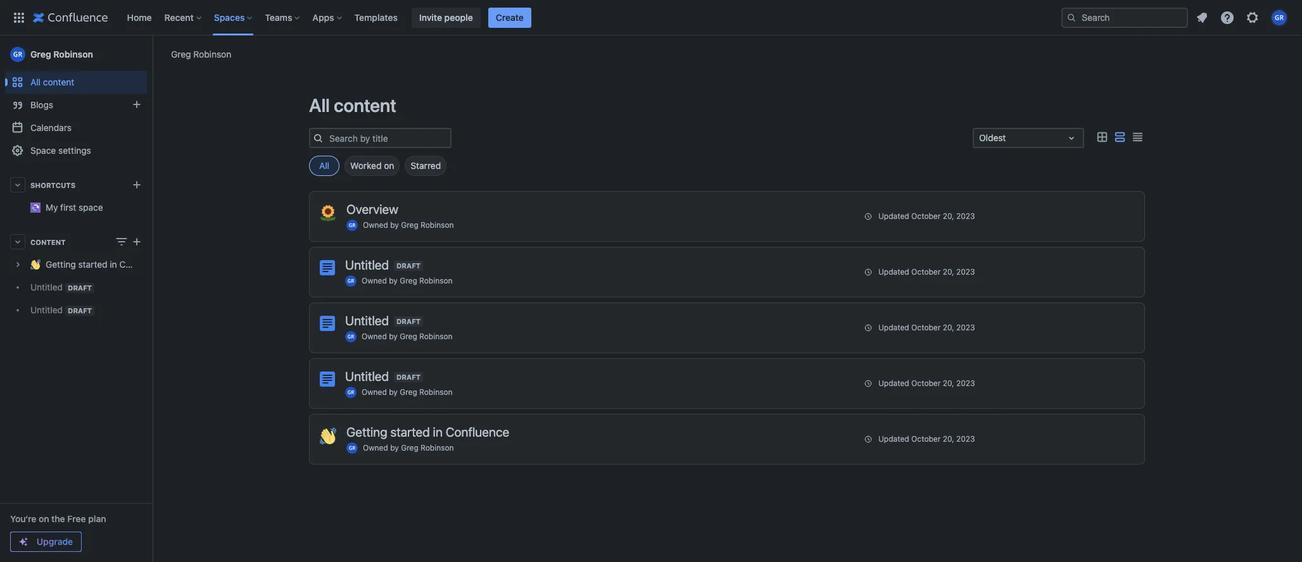 Task type: vqa. For each thing, say whether or not it's contained in the screenshot.
"numbered column"
no



Task type: locate. For each thing, give the bounding box(es) containing it.
0 horizontal spatial on
[[39, 514, 49, 524]]

1 vertical spatial started
[[391, 425, 430, 440]]

1 horizontal spatial confluence
[[446, 425, 509, 440]]

tree containing getting started in confluence
[[5, 253, 166, 322]]

getting down content
[[46, 259, 76, 270]]

all up blogs
[[30, 77, 41, 87]]

updated october 20, 2023 for the profile picture for 1st page icon from the bottom of the page
[[879, 379, 975, 388]]

2 vertical spatial page image
[[320, 372, 335, 387]]

greg inside the space element
[[30, 49, 51, 60]]

5 2023 from the top
[[956, 435, 975, 444]]

1 horizontal spatial getting
[[346, 425, 388, 440]]

getting started in confluence inside tree
[[46, 259, 166, 270]]

confluence
[[119, 259, 166, 270], [446, 425, 509, 440]]

my first space
[[147, 197, 205, 208], [46, 202, 103, 213]]

profile picture image
[[346, 220, 358, 231], [345, 276, 357, 287], [345, 331, 357, 343], [345, 387, 357, 398], [346, 443, 358, 454]]

greg robinson
[[171, 48, 231, 59], [30, 49, 93, 60]]

upgrade
[[37, 537, 73, 547]]

first for my first space link above the change view image
[[162, 197, 178, 208]]

3 updated october 20, 2023 from the top
[[879, 323, 975, 333]]

on inside worked on button
[[384, 160, 394, 171]]

4 updated october 20, 2023 from the top
[[879, 379, 975, 388]]

1 horizontal spatial all content
[[309, 94, 397, 116]]

draft
[[68, 284, 92, 292], [68, 307, 92, 315]]

2 updated october 20, 2023 from the top
[[879, 267, 975, 277]]

teams
[[265, 12, 292, 22]]

0 vertical spatial on
[[384, 160, 394, 171]]

all content up blogs
[[30, 77, 74, 87]]

1 updated october 20, 2023 from the top
[[879, 212, 975, 221]]

:wave: image
[[320, 428, 336, 445]]

1 horizontal spatial my
[[147, 197, 159, 208]]

0 vertical spatial draft
[[397, 262, 421, 270]]

5 updated october 20, 2023 from the top
[[879, 435, 975, 444]]

greg robinson up all content link
[[30, 49, 93, 60]]

on right worked in the left of the page
[[384, 160, 394, 171]]

my first space link
[[5, 196, 205, 219], [46, 202, 103, 213]]

greg robinson down recent dropdown button
[[171, 48, 231, 59]]

1 20, from the top
[[943, 212, 954, 221]]

greg
[[171, 48, 191, 59], [30, 49, 51, 60], [401, 221, 419, 230], [400, 276, 417, 286], [400, 332, 417, 342], [400, 388, 417, 397], [401, 444, 419, 453]]

owned by greg robinson for 2nd page icon from the top of the page the profile picture
[[362, 332, 453, 342]]

on inside the space element
[[39, 514, 49, 524]]

0 horizontal spatial started
[[78, 259, 107, 270]]

1 vertical spatial confluence
[[446, 425, 509, 440]]

1 vertical spatial page image
[[320, 316, 335, 331]]

robinson
[[193, 48, 231, 59], [53, 49, 93, 60], [421, 221, 454, 230], [419, 276, 453, 286], [419, 332, 453, 342], [419, 388, 453, 397], [421, 444, 454, 453]]

notification icon image
[[1195, 10, 1210, 25]]

1 updated from the top
[[879, 212, 909, 221]]

in
[[110, 259, 117, 270], [433, 425, 443, 440]]

0 vertical spatial page image
[[320, 260, 335, 276]]

you're
[[10, 514, 36, 524]]

1 vertical spatial all content
[[309, 94, 397, 116]]

blogs link
[[5, 94, 147, 117]]

shortcuts
[[30, 181, 75, 189]]

1 vertical spatial all
[[309, 94, 330, 116]]

home link
[[123, 7, 156, 28]]

profile picture image for :sunflower: image
[[346, 220, 358, 231]]

page image
[[320, 260, 335, 276], [320, 316, 335, 331], [320, 372, 335, 387]]

0 vertical spatial getting
[[46, 259, 76, 270]]

0 horizontal spatial in
[[110, 259, 117, 270]]

0 horizontal spatial first
[[60, 202, 76, 213]]

cards image
[[1095, 130, 1110, 145]]

2 20, from the top
[[943, 267, 954, 277]]

greg robinson inside the space element
[[30, 49, 93, 60]]

confluence image
[[33, 10, 108, 25], [33, 10, 108, 25]]

all content up search by title field
[[309, 94, 397, 116]]

help icon image
[[1220, 10, 1235, 25]]

0 horizontal spatial content
[[43, 77, 74, 87]]

1 horizontal spatial getting started in confluence
[[346, 425, 509, 440]]

0 vertical spatial all content
[[30, 77, 74, 87]]

2023 for 2nd page icon from the top of the page
[[956, 323, 975, 333]]

open image
[[1064, 130, 1079, 146]]

2023 for :sunflower: image
[[956, 212, 975, 221]]

0 vertical spatial confluence
[[119, 259, 166, 270]]

1 vertical spatial content
[[334, 94, 397, 116]]

robinson inside the space element
[[53, 49, 93, 60]]

1 vertical spatial draft
[[68, 307, 92, 315]]

all
[[30, 77, 41, 87], [309, 94, 330, 116], [319, 160, 329, 171]]

0 vertical spatial started
[[78, 259, 107, 270]]

started
[[78, 259, 107, 270], [391, 425, 430, 440]]

banner
[[0, 0, 1302, 35]]

on for you're
[[39, 514, 49, 524]]

2 2023 from the top
[[956, 267, 975, 277]]

shortcuts button
[[5, 174, 147, 196]]

1 october from the top
[[912, 212, 941, 221]]

all up all button
[[309, 94, 330, 116]]

by
[[390, 221, 399, 230], [389, 276, 398, 286], [389, 332, 398, 342], [389, 388, 398, 397], [390, 444, 399, 453]]

space element
[[0, 35, 205, 562]]

2023 for 3rd page icon from the bottom
[[956, 267, 975, 277]]

owned
[[363, 221, 388, 230], [362, 276, 387, 286], [362, 332, 387, 342], [362, 388, 387, 397], [363, 444, 388, 453]]

worked on
[[350, 160, 394, 171]]

global element
[[8, 0, 1059, 35]]

0 horizontal spatial confluence
[[119, 259, 166, 270]]

search image
[[1067, 12, 1077, 22]]

all button
[[309, 156, 340, 176]]

1 untitled draft from the top
[[30, 282, 92, 293]]

all content inside the space element
[[30, 77, 74, 87]]

plan
[[88, 514, 106, 524]]

3 2023 from the top
[[956, 323, 975, 333]]

None text field
[[979, 132, 982, 144]]

1 horizontal spatial content
[[334, 94, 397, 116]]

1 vertical spatial untitled draft
[[30, 305, 92, 315]]

create a blog image
[[129, 97, 144, 112]]

1 2023 from the top
[[956, 212, 975, 221]]

0 vertical spatial content
[[43, 77, 74, 87]]

compact list image
[[1130, 130, 1145, 145]]

20,
[[943, 212, 954, 221], [943, 267, 954, 277], [943, 323, 954, 333], [943, 379, 954, 388], [943, 435, 954, 444]]

3 20, from the top
[[943, 323, 954, 333]]

updated
[[879, 212, 909, 221], [879, 267, 909, 277], [879, 323, 909, 333], [879, 379, 909, 388], [879, 435, 909, 444]]

space
[[180, 197, 205, 208], [79, 202, 103, 213]]

Search field
[[1062, 7, 1188, 28]]

1 vertical spatial in
[[433, 425, 443, 440]]

profile picture image for 2nd page icon from the top of the page
[[345, 331, 357, 343]]

1 horizontal spatial my first space
[[147, 197, 205, 208]]

1 vertical spatial on
[[39, 514, 49, 524]]

my first space link down shortcuts dropdown button
[[46, 202, 103, 213]]

0 vertical spatial in
[[110, 259, 117, 270]]

2 october from the top
[[912, 267, 941, 277]]

robinson for 2nd page icon from the top of the page
[[419, 332, 453, 342]]

untitled draft
[[30, 282, 92, 293], [30, 305, 92, 315]]

on left the
[[39, 514, 49, 524]]

0 horizontal spatial all content
[[30, 77, 74, 87]]

0 horizontal spatial getting
[[46, 259, 76, 270]]

0 horizontal spatial getting started in confluence
[[46, 259, 166, 270]]

untitled
[[345, 258, 389, 272], [30, 282, 63, 293], [30, 305, 63, 315], [345, 314, 389, 328], [345, 369, 389, 384]]

robinson for 3rd page icon from the bottom
[[419, 276, 453, 286]]

add shortcut image
[[129, 177, 144, 193]]

starred button
[[405, 156, 447, 176]]

all content
[[30, 77, 74, 87], [309, 94, 397, 116]]

content inside all content link
[[43, 77, 74, 87]]

2023 for :wave: image
[[956, 435, 975, 444]]

getting
[[46, 259, 76, 270], [346, 425, 388, 440]]

0 horizontal spatial greg robinson
[[30, 49, 93, 60]]

change view image
[[114, 234, 129, 250]]

templates link
[[351, 7, 402, 28]]

1 horizontal spatial in
[[433, 425, 443, 440]]

blogs
[[30, 99, 53, 110]]

october
[[912, 212, 941, 221], [912, 267, 941, 277], [912, 323, 941, 333], [912, 379, 941, 388], [912, 435, 941, 444]]

content
[[43, 77, 74, 87], [334, 94, 397, 116]]

worked on button
[[345, 156, 400, 176]]

2023
[[956, 212, 975, 221], [956, 267, 975, 277], [956, 323, 975, 333], [956, 379, 975, 388], [956, 435, 975, 444]]

0 vertical spatial getting started in confluence
[[46, 259, 166, 270]]

on
[[384, 160, 394, 171], [39, 514, 49, 524]]

content up search by title field
[[334, 94, 397, 116]]

1 horizontal spatial on
[[384, 160, 394, 171]]

0 vertical spatial untitled draft
[[30, 282, 92, 293]]

spaces button
[[210, 7, 257, 28]]

profile picture image for :wave: image
[[346, 443, 358, 454]]

0 horizontal spatial my first space
[[46, 202, 103, 213]]

robinson for :wave: image
[[421, 444, 454, 453]]

2 vertical spatial draft
[[397, 373, 421, 381]]

space
[[30, 145, 56, 156]]

robinson for 1st page icon from the bottom of the page
[[419, 388, 453, 397]]

owned by greg robinson
[[363, 221, 454, 230], [362, 276, 453, 286], [362, 332, 453, 342], [362, 388, 453, 397], [363, 444, 454, 453]]

draft
[[397, 262, 421, 270], [397, 317, 421, 326], [397, 373, 421, 381]]

my
[[147, 197, 159, 208], [46, 202, 58, 213]]

1 horizontal spatial first
[[162, 197, 178, 208]]

1 vertical spatial draft
[[397, 317, 421, 326]]

the
[[51, 514, 65, 524]]

tree
[[5, 253, 166, 322]]

getting started in confluence
[[46, 259, 166, 270], [346, 425, 509, 440]]

0 vertical spatial all
[[30, 77, 41, 87]]

invite
[[419, 12, 442, 22]]

content up blogs
[[43, 77, 74, 87]]

create link
[[488, 7, 531, 28]]

4 october from the top
[[912, 379, 941, 388]]

all left worked in the left of the page
[[319, 160, 329, 171]]

getting right :wave: icon
[[346, 425, 388, 440]]

first for my first space link below shortcuts dropdown button
[[60, 202, 76, 213]]

first
[[162, 197, 178, 208], [60, 202, 76, 213]]

space settings
[[30, 145, 91, 156]]

2 vertical spatial all
[[319, 160, 329, 171]]

updated october 20, 2023
[[879, 212, 975, 221], [879, 267, 975, 277], [879, 323, 975, 333], [879, 379, 975, 388], [879, 435, 975, 444]]

confluence inside getting started in confluence link
[[119, 259, 166, 270]]

4 2023 from the top
[[956, 379, 975, 388]]

greg robinson link
[[5, 42, 147, 67], [171, 48, 231, 60], [401, 221, 454, 230], [400, 276, 453, 286], [400, 332, 453, 342], [400, 388, 453, 397], [401, 444, 454, 453]]

0 vertical spatial draft
[[68, 284, 92, 292]]



Task type: describe. For each thing, give the bounding box(es) containing it.
spaces
[[214, 12, 245, 22]]

all inside the space element
[[30, 77, 41, 87]]

banner containing home
[[0, 0, 1302, 35]]

1 horizontal spatial started
[[391, 425, 430, 440]]

1 vertical spatial getting
[[346, 425, 388, 440]]

on for worked
[[384, 160, 394, 171]]

1 horizontal spatial space
[[180, 197, 205, 208]]

updated october 20, 2023 for the profile picture corresponding to :sunflower: image
[[879, 212, 975, 221]]

profile picture image for 1st page icon from the bottom of the page
[[345, 387, 357, 398]]

updated october 20, 2023 for the profile picture corresponding to 3rd page icon from the bottom
[[879, 267, 975, 277]]

updated october 20, 2023 for the profile picture related to :wave: image
[[879, 435, 975, 444]]

overview
[[346, 202, 398, 217]]

:wave: image
[[320, 428, 336, 445]]

1 vertical spatial getting started in confluence
[[346, 425, 509, 440]]

3 october from the top
[[912, 323, 941, 333]]

owned by greg robinson for the profile picture for 1st page icon from the bottom of the page
[[362, 388, 453, 397]]

settings
[[58, 145, 91, 156]]

2 untitled draft from the top
[[30, 305, 92, 315]]

getting inside the space element
[[46, 259, 76, 270]]

worked
[[350, 160, 382, 171]]

content
[[30, 238, 66, 246]]

2 updated from the top
[[879, 267, 909, 277]]

you're on the free plan
[[10, 514, 106, 524]]

0 horizontal spatial my
[[46, 202, 58, 213]]

:sunflower: image
[[320, 205, 336, 222]]

templates
[[354, 12, 398, 22]]

invite people button
[[412, 7, 481, 28]]

4 updated from the top
[[879, 379, 909, 388]]

free
[[67, 514, 86, 524]]

5 updated from the top
[[879, 435, 909, 444]]

2 draft from the top
[[397, 317, 421, 326]]

3 page image from the top
[[320, 372, 335, 387]]

content button
[[5, 231, 147, 253]]

all content link
[[5, 71, 147, 94]]

starred
[[411, 160, 441, 171]]

premium image
[[18, 537, 29, 547]]

1 page image from the top
[[320, 260, 335, 276]]

upgrade button
[[11, 533, 81, 552]]

started inside the space element
[[78, 259, 107, 270]]

owned by greg robinson for the profile picture corresponding to 3rd page icon from the bottom
[[362, 276, 453, 286]]

apps button
[[309, 7, 347, 28]]

owned by greg robinson for the profile picture related to :wave: image
[[363, 444, 454, 453]]

5 october from the top
[[912, 435, 941, 444]]

apps
[[313, 12, 334, 22]]

settings icon image
[[1245, 10, 1261, 25]]

:sunflower: image
[[320, 205, 336, 222]]

calendars link
[[5, 117, 147, 139]]

owned by greg robinson for the profile picture corresponding to :sunflower: image
[[363, 221, 454, 230]]

5 20, from the top
[[943, 435, 954, 444]]

3 updated from the top
[[879, 323, 909, 333]]

teams button
[[261, 7, 305, 28]]

robinson for :sunflower: image
[[421, 221, 454, 230]]

appswitcher icon image
[[11, 10, 27, 25]]

0 horizontal spatial space
[[79, 202, 103, 213]]

calendars
[[30, 122, 72, 133]]

getting started in confluence link
[[5, 253, 166, 276]]

my first space link up the change view image
[[5, 196, 205, 219]]

oldest
[[979, 132, 1006, 143]]

create
[[496, 12, 524, 22]]

in inside the space element
[[110, 259, 117, 270]]

create a page image
[[129, 234, 144, 250]]

1 horizontal spatial greg robinson
[[171, 48, 231, 59]]

profile picture image for 3rd page icon from the bottom
[[345, 276, 357, 287]]

3 draft from the top
[[397, 373, 421, 381]]

4 20, from the top
[[943, 379, 954, 388]]

updated october 20, 2023 for 2nd page icon from the top of the page the profile picture
[[879, 323, 975, 333]]

2023 for 1st page icon from the bottom of the page
[[956, 379, 975, 388]]

invite people
[[419, 12, 473, 22]]

1 draft from the top
[[397, 262, 421, 270]]

collapse sidebar image
[[138, 42, 166, 67]]

all inside button
[[319, 160, 329, 171]]

recent button
[[161, 7, 206, 28]]

1 draft from the top
[[68, 284, 92, 292]]

recent
[[164, 12, 194, 22]]

space settings link
[[5, 139, 147, 162]]

home
[[127, 12, 152, 22]]

tree inside the space element
[[5, 253, 166, 322]]

Search by title field
[[326, 129, 450, 147]]

people
[[444, 12, 473, 22]]

2 draft from the top
[[68, 307, 92, 315]]

2 page image from the top
[[320, 316, 335, 331]]

list image
[[1112, 130, 1128, 145]]



